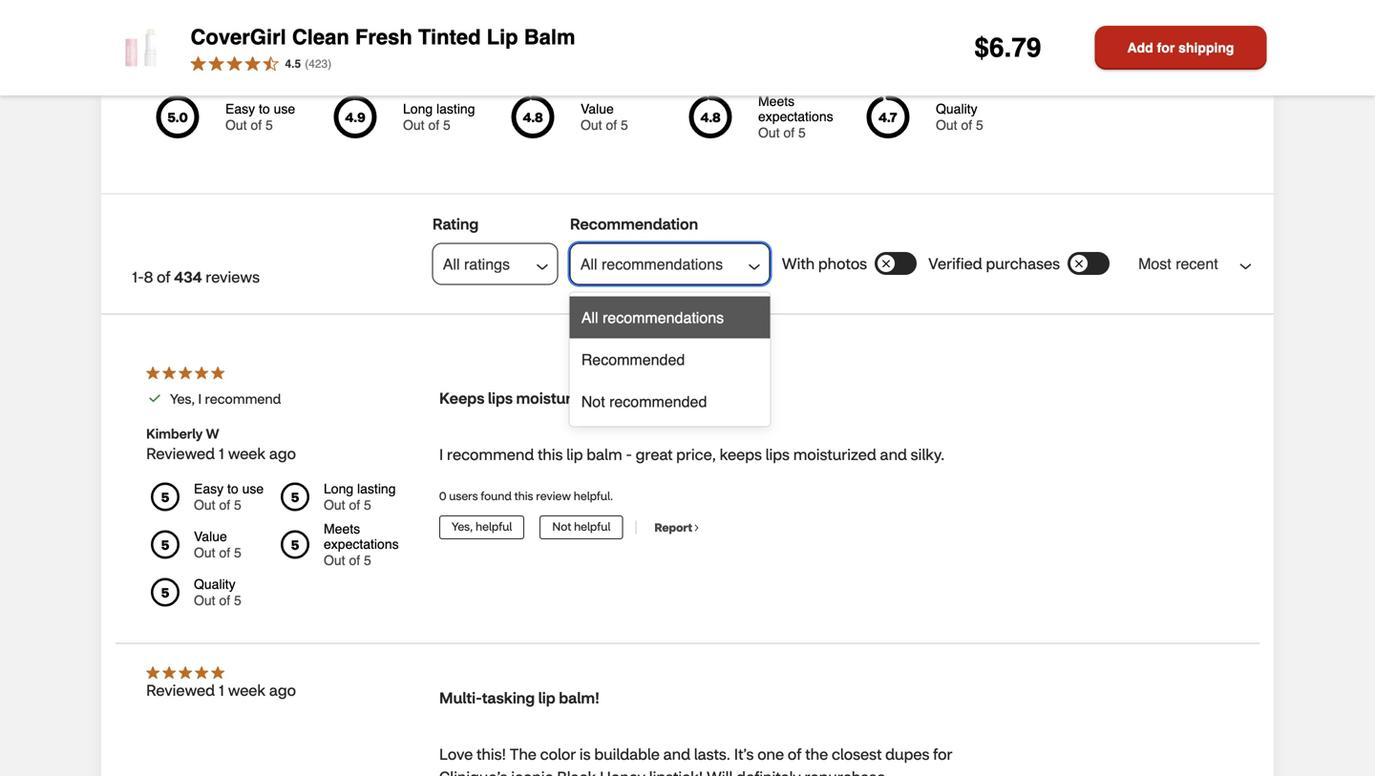 Task type: vqa. For each thing, say whether or not it's contained in the screenshot.
info 'icon'
no



Task type: locate. For each thing, give the bounding box(es) containing it.
recommendation
[[570, 214, 698, 234]]

easy to use element down 4.5
[[225, 101, 308, 117]]

kimberly w reviewed 1 week ago
[[146, 425, 296, 463]]

for inside love this! the color is buildable and lasts. it's one of the closest dupes for clinique's iconic black honey lipstick! will definitely repurchase.
[[933, 745, 953, 764]]

out of 5 element for the bottommost easy to use element
[[194, 498, 276, 513]]

out of 5 element for long lasting element corresponding to easy to use element to the top
[[403, 118, 485, 133]]

1 vertical spatial value out of 5
[[194, 529, 241, 561]]

this right found
[[515, 489, 533, 504]]

yes, for yes, helpful
[[452, 519, 473, 534]]

1 ago from the top
[[269, 444, 296, 463]]

1 horizontal spatial not
[[581, 393, 605, 411]]

5
[[266, 118, 273, 133], [443, 118, 451, 133], [621, 118, 628, 133], [976, 118, 984, 133], [799, 125, 806, 141], [234, 498, 241, 513], [364, 498, 371, 513], [234, 546, 241, 561], [364, 553, 371, 569], [234, 593, 241, 609]]

to down kimberly w reviewed 1 week ago
[[227, 482, 239, 497]]

out of 5 element for long lasting element corresponding to the bottommost easy to use element
[[324, 498, 406, 513]]

long
[[403, 101, 433, 117], [324, 482, 354, 497]]

lips
[[488, 388, 513, 408], [766, 445, 790, 464]]

0 horizontal spatial and
[[664, 745, 691, 764]]

1 horizontal spatial lasting
[[437, 101, 475, 117]]

value
[[581, 101, 614, 117], [194, 529, 227, 545]]

all
[[443, 255, 460, 273], [581, 255, 598, 273], [581, 309, 598, 327]]

lasts.
[[694, 745, 731, 764]]

lips right keeps
[[766, 445, 790, 464]]

value out of 5 for easy to use element to the top
[[581, 101, 628, 133]]

value for long lasting element corresponding to easy to use element to the top's value element
[[581, 101, 614, 117]]

1 horizontal spatial value out of 5
[[581, 101, 628, 133]]

0 vertical spatial meets expectations element
[[758, 94, 841, 124]]

not for not helpful
[[552, 519, 571, 534]]

use down 4.5
[[274, 101, 295, 117]]

0 vertical spatial value
[[581, 101, 614, 117]]

helpful down found
[[476, 519, 512, 534]]

all ratings
[[443, 255, 510, 273]]

easy for easy to use element to the top
[[225, 101, 255, 117]]

0 vertical spatial long lasting element
[[403, 101, 485, 117]]

1 vertical spatial i
[[439, 445, 443, 464]]

1 vertical spatial meets expectations out of 5
[[324, 522, 399, 569]]

1 vertical spatial not
[[552, 519, 571, 534]]

easy to use out of 5 down 4.5
[[225, 101, 295, 133]]

0 vertical spatial meets
[[758, 94, 795, 109]]

all down recommendation
[[581, 255, 598, 273]]

value element
[[581, 101, 663, 117], [194, 529, 276, 545]]

1 horizontal spatial use
[[274, 101, 295, 117]]

out of 5 element for easy to use element to the top
[[225, 118, 308, 133]]

1 vertical spatial to
[[227, 482, 239, 497]]

the
[[510, 745, 537, 764]]

clean
[[292, 25, 349, 49]]

love
[[439, 745, 473, 764]]

week inside kimberly w reviewed 1 week ago
[[228, 444, 266, 463]]

not down review
[[552, 519, 571, 534]]

to for the bottommost easy to use element
[[227, 482, 239, 497]]

0 vertical spatial yes,
[[170, 390, 195, 408]]

1 vertical spatial value element
[[194, 529, 276, 545]]

1 horizontal spatial to
[[259, 101, 270, 117]]

will
[[707, 768, 733, 777]]

lip
[[487, 25, 518, 49]]

long for easy to use element to the top
[[403, 101, 433, 117]]

kimberly
[[146, 425, 203, 442]]

1 vertical spatial lips
[[766, 445, 790, 464]]

meets expectations element for long lasting element corresponding to the bottommost easy to use element value element
[[324, 522, 406, 552]]

long lasting element for easy to use element to the top
[[403, 101, 485, 117]]

verified
[[929, 254, 983, 273]]

1 vertical spatial easy to use out of 5
[[194, 482, 264, 513]]

long lasting out of 5
[[403, 101, 475, 133], [324, 482, 396, 513]]

yes, i recommend
[[170, 390, 281, 408]]

0 vertical spatial week
[[228, 444, 266, 463]]

1 vertical spatial use
[[242, 482, 264, 497]]

recommend up w
[[205, 390, 281, 408]]

meets expectations out of 5 for 'meets expectations' element associated with long lasting element corresponding to easy to use element to the top's value element
[[758, 94, 834, 141]]

long lasting element down tinted
[[403, 101, 485, 117]]

0 horizontal spatial to
[[227, 482, 239, 497]]

1 vertical spatial recommendations
[[603, 309, 724, 327]]

1 reviewed from the top
[[146, 444, 215, 463]]

1 horizontal spatial lips
[[766, 445, 790, 464]]

reviewed
[[146, 444, 215, 463], [146, 681, 215, 700]]

for
[[1157, 40, 1175, 55], [933, 745, 953, 764]]

1 vertical spatial lasting
[[357, 482, 396, 497]]

1 vertical spatial long
[[324, 482, 354, 497]]

price,
[[676, 445, 716, 464]]

long lasting element
[[403, 101, 485, 117], [324, 482, 406, 497]]

repurchase.
[[805, 768, 890, 777]]

helpful inside button
[[476, 519, 512, 534]]

lip left balm!
[[538, 688, 556, 708]]

1 horizontal spatial meets expectations out of 5
[[758, 94, 834, 141]]

quality out of 5
[[936, 101, 984, 133], [194, 577, 241, 609]]

and
[[880, 445, 907, 464], [664, 745, 691, 764]]

0 vertical spatial use
[[274, 101, 295, 117]]

0 vertical spatial recommend
[[205, 390, 281, 408]]

use down kimberly w reviewed 1 week ago
[[242, 482, 264, 497]]

0 vertical spatial not
[[581, 393, 605, 411]]

and inside love this! the color is buildable and lasts. it's one of the closest dupes for clinique's iconic black honey lipstick! will definitely repurchase.
[[664, 745, 691, 764]]

1 vertical spatial reviewed
[[146, 681, 215, 700]]

expectations for long lasting element corresponding to the bottommost easy to use element value element 'meets expectations' element
[[324, 537, 399, 552]]

1 horizontal spatial meets
[[758, 94, 795, 109]]

0 vertical spatial all recommendations
[[581, 255, 723, 273]]

1 horizontal spatial expectations
[[758, 109, 834, 124]]

recommendations down recommendation
[[602, 255, 723, 273]]

out of 5 element for easy to use element to the top quality "element"
[[936, 118, 1018, 133]]

keeps lips moisturized! group
[[439, 486, 967, 540]]

all left ratings
[[443, 255, 460, 273]]

quality
[[936, 101, 978, 117], [194, 577, 236, 592]]

0 horizontal spatial value element
[[194, 529, 276, 545]]

helpful for yes, helpful
[[476, 519, 512, 534]]

ratings
[[464, 255, 510, 273]]

expectations
[[758, 109, 834, 124], [324, 537, 399, 552]]

0 vertical spatial i
[[198, 390, 202, 408]]

0 horizontal spatial lips
[[488, 388, 513, 408]]

out of 5 element for long lasting element corresponding to the bottommost easy to use element value element
[[194, 546, 276, 561]]

features
[[130, 23, 202, 43]]

1 vertical spatial long lasting element
[[324, 482, 406, 497]]

lasting
[[437, 101, 475, 117], [357, 482, 396, 497]]

lasting left 0
[[357, 482, 396, 497]]

0 horizontal spatial for
[[933, 745, 953, 764]]

meets expectations element
[[758, 94, 841, 124], [324, 522, 406, 552]]

easy to use out of 5 down kimberly w reviewed 1 week ago
[[194, 482, 264, 513]]

report
[[655, 520, 693, 535]]

i
[[198, 390, 202, 408], [439, 445, 443, 464]]

1 vertical spatial 1
[[219, 681, 224, 700]]

the
[[806, 745, 828, 764]]

not inside button
[[552, 519, 571, 534]]

1 vertical spatial easy
[[194, 482, 224, 497]]

0 vertical spatial reviewed
[[146, 444, 215, 463]]

1 horizontal spatial long lasting out of 5
[[403, 101, 475, 133]]

0 horizontal spatial long
[[324, 482, 354, 497]]

1 vertical spatial lip
[[538, 688, 556, 708]]

out of 5 element for quality "element" associated with the bottommost easy to use element
[[194, 593, 276, 609]]

and left silky.
[[880, 445, 907, 464]]

photos
[[819, 254, 867, 273]]

closest
[[832, 745, 882, 764]]

0 horizontal spatial expectations
[[324, 537, 399, 552]]

1 vertical spatial meets
[[324, 522, 360, 537]]

1
[[219, 444, 224, 463], [219, 681, 224, 700]]

value out of 5 for the bottommost easy to use element
[[194, 529, 241, 561]]

0 vertical spatial quality
[[936, 101, 978, 117]]

keeps lips moisturized!
[[439, 388, 606, 408]]

black
[[557, 768, 596, 777]]

easy to use element
[[225, 101, 308, 117], [194, 482, 276, 497]]

value element for long lasting element corresponding to the bottommost easy to use element
[[194, 529, 276, 545]]

long lasting element left 0
[[324, 482, 406, 497]]

out of 5 element for long lasting element corresponding to easy to use element to the top's value element
[[581, 118, 663, 133]]

to down covergirl
[[259, 101, 270, 117]]

all recommendations up recommended on the left top
[[581, 309, 724, 327]]

0 vertical spatial meets expectations out of 5
[[758, 94, 834, 141]]

1 horizontal spatial for
[[1157, 40, 1175, 55]]

lips right the keeps
[[488, 388, 513, 408]]

use for easy to use element to the top
[[274, 101, 295, 117]]

users
[[449, 489, 478, 504]]

434
[[174, 267, 202, 287]]

quality out of 5 for easy to use element to the top quality "element"
[[936, 101, 984, 133]]

all recommendations down recommendation
[[581, 255, 723, 273]]

lasting for long lasting element corresponding to the bottommost easy to use element
[[357, 482, 396, 497]]

0 horizontal spatial quality out of 5
[[194, 577, 241, 609]]

long lasting out of 5 down tinted
[[403, 101, 475, 133]]

0 vertical spatial 1
[[219, 444, 224, 463]]

0 vertical spatial lips
[[488, 388, 513, 408]]

out
[[225, 118, 247, 133], [403, 118, 425, 133], [581, 118, 602, 133], [936, 118, 958, 133], [758, 125, 780, 141], [194, 498, 215, 513], [324, 498, 345, 513], [194, 546, 215, 561], [324, 553, 345, 569], [194, 593, 215, 609]]

0 vertical spatial lasting
[[437, 101, 475, 117]]

recommended
[[610, 393, 707, 411]]

not up balm
[[581, 393, 605, 411]]

1 vertical spatial yes,
[[452, 519, 473, 534]]

lipstick!
[[649, 768, 703, 777]]

easy to use element down kimberly w reviewed 1 week ago
[[194, 482, 276, 497]]

0 horizontal spatial helpful
[[476, 519, 512, 534]]

0 vertical spatial easy to use out of 5
[[225, 101, 295, 133]]

0 horizontal spatial meets
[[324, 522, 360, 537]]

and up lipstick!
[[664, 745, 691, 764]]

for right dupes
[[933, 745, 953, 764]]

0 vertical spatial ago
[[269, 444, 296, 463]]

1 horizontal spatial meets expectations element
[[758, 94, 841, 124]]

0 horizontal spatial meets expectations element
[[324, 522, 406, 552]]

1 horizontal spatial value element
[[581, 101, 663, 117]]

buildable
[[594, 745, 660, 764]]

1 helpful from the left
[[476, 519, 512, 534]]

ago inside kimberly w reviewed 1 week ago
[[269, 444, 296, 463]]

1 vertical spatial this
[[515, 489, 533, 504]]

yes, down users
[[452, 519, 473, 534]]

yes, up kimberly on the bottom
[[170, 390, 195, 408]]

alert
[[132, 256, 432, 299]]

easy down kimberly w reviewed 1 week ago
[[194, 482, 224, 497]]

1 vertical spatial and
[[664, 745, 691, 764]]

0 vertical spatial expectations
[[758, 109, 834, 124]]

lip left balm
[[567, 445, 583, 464]]

keeps
[[720, 445, 762, 464]]

0 vertical spatial long lasting out of 5
[[403, 101, 475, 133]]

reviewed 1 week ago
[[146, 681, 296, 700]]

all for rating
[[443, 255, 460, 273]]

1 1 from the top
[[219, 444, 224, 463]]

1 vertical spatial value
[[194, 529, 227, 545]]

0 vertical spatial quality element
[[936, 101, 1018, 117]]

week
[[228, 444, 266, 463], [228, 681, 266, 700]]

use for the bottommost easy to use element
[[242, 482, 264, 497]]

reviews
[[206, 267, 260, 287]]

i up 0
[[439, 445, 443, 464]]

0 vertical spatial for
[[1157, 40, 1175, 55]]

1 horizontal spatial quality out of 5
[[936, 101, 984, 133]]

1 vertical spatial for
[[933, 745, 953, 764]]

long lasting out of 5 left 0
[[324, 482, 396, 513]]

yes, inside button
[[452, 519, 473, 534]]

quality element
[[936, 101, 1018, 117], [194, 577, 276, 592]]

2 helpful from the left
[[574, 519, 611, 534]]

0 horizontal spatial not
[[552, 519, 571, 534]]

alert containing 1-8 of
[[132, 256, 432, 299]]

1 horizontal spatial long
[[403, 101, 433, 117]]

meets expectations element for long lasting element corresponding to easy to use element to the top's value element
[[758, 94, 841, 124]]

1 horizontal spatial yes,
[[452, 519, 473, 534]]

helpful
[[476, 519, 512, 534], [574, 519, 611, 534]]

ago
[[269, 444, 296, 463], [269, 681, 296, 700]]

it's
[[734, 745, 754, 764]]

recommendations
[[602, 255, 723, 273], [603, 309, 724, 327]]

0 horizontal spatial meets expectations out of 5
[[324, 522, 399, 569]]

1 vertical spatial ago
[[269, 681, 296, 700]]

helpful inside button
[[574, 519, 611, 534]]

easy
[[225, 101, 255, 117], [194, 482, 224, 497]]

i recommend this lip balm - great price, keeps lips moisturized and silky.
[[439, 445, 945, 464]]

0 horizontal spatial long lasting out of 5
[[324, 482, 396, 513]]

covergirl clean fresh tinted lip balm
[[191, 25, 576, 49]]

moisturized!
[[516, 388, 606, 408]]

1 horizontal spatial helpful
[[574, 519, 611, 534]]

2 reviewed from the top
[[146, 681, 215, 700]]

1 horizontal spatial easy
[[225, 101, 255, 117]]

0 horizontal spatial value
[[194, 529, 227, 545]]

1 week from the top
[[228, 444, 266, 463]]

0 users found this review helpful. region
[[439, 486, 967, 507]]

i up kimberly on the bottom
[[198, 390, 202, 408]]

of
[[251, 118, 262, 133], [428, 118, 440, 133], [606, 118, 617, 133], [961, 118, 973, 133], [784, 125, 795, 141], [157, 267, 171, 287], [219, 498, 230, 513], [349, 498, 360, 513], [219, 546, 230, 561], [349, 553, 360, 569], [219, 593, 230, 609], [788, 745, 802, 764]]

1 horizontal spatial lip
[[567, 445, 583, 464]]

0 horizontal spatial yes,
[[170, 390, 195, 408]]

all up recommended on the left top
[[581, 309, 598, 327]]

yes,
[[170, 390, 195, 408], [452, 519, 473, 534]]

1 horizontal spatial this
[[538, 445, 563, 464]]

0 vertical spatial quality out of 5
[[936, 101, 984, 133]]

out of 5 element
[[225, 118, 308, 133], [403, 118, 485, 133], [581, 118, 663, 133], [936, 118, 1018, 133], [758, 125, 841, 141], [194, 498, 276, 513], [324, 498, 406, 513], [194, 546, 276, 561], [324, 553, 406, 569], [194, 593, 276, 609]]

helpful down helpful.
[[574, 519, 611, 534]]

0 horizontal spatial value out of 5
[[194, 529, 241, 561]]

0 horizontal spatial quality element
[[194, 577, 276, 592]]

for right add
[[1157, 40, 1175, 55]]

1 horizontal spatial quality element
[[936, 101, 1018, 117]]

0 vertical spatial long
[[403, 101, 433, 117]]

report button
[[649, 519, 705, 536]]

2 ago from the top
[[269, 681, 296, 700]]

quality element for easy to use element to the top
[[936, 101, 1018, 117]]

lasting down tinted
[[437, 101, 475, 117]]

0 horizontal spatial easy
[[194, 482, 224, 497]]

easy to use out of 5 for easy to use element to the top
[[225, 101, 295, 133]]

price $6.79. element
[[975, 32, 1042, 63]]

1 vertical spatial meets expectations element
[[324, 522, 406, 552]]

0 vertical spatial easy
[[225, 101, 255, 117]]

recommendations up recommended on the left top
[[603, 309, 724, 327]]

easy to use out of 5 for the bottommost easy to use element
[[194, 482, 264, 513]]

recommend up found
[[447, 445, 534, 464]]

1 vertical spatial long lasting out of 5
[[324, 482, 396, 513]]

this up review
[[538, 445, 563, 464]]

all recommendations
[[581, 255, 723, 273], [581, 309, 724, 327]]

this
[[538, 445, 563, 464], [515, 489, 533, 504]]

meets
[[758, 94, 795, 109], [324, 522, 360, 537]]

0 horizontal spatial quality
[[194, 577, 236, 592]]

long for the bottommost easy to use element
[[324, 482, 354, 497]]

to
[[259, 101, 270, 117], [227, 482, 239, 497]]

easy down covergirl
[[225, 101, 255, 117]]

0 horizontal spatial lasting
[[357, 482, 396, 497]]



Task type: describe. For each thing, give the bounding box(es) containing it.
meets expectations out of 5 for long lasting element corresponding to the bottommost easy to use element value element 'meets expectations' element
[[324, 522, 399, 569]]

-
[[626, 445, 632, 464]]

to for easy to use element to the top
[[259, 101, 270, 117]]

multi-
[[439, 688, 482, 708]]

0 horizontal spatial recommend
[[205, 390, 281, 408]]

quality out of 5 for quality "element" associated with the bottommost easy to use element
[[194, 577, 241, 609]]

2 1 from the top
[[219, 681, 224, 700]]

great
[[636, 445, 673, 464]]

long lasting out of 5 for long lasting element corresponding to the bottommost easy to use element
[[324, 482, 396, 513]]

color
[[540, 745, 576, 764]]

$6.79
[[975, 32, 1042, 63]]

this inside region
[[515, 489, 533, 504]]

8
[[144, 267, 153, 287]]

is
[[580, 745, 591, 764]]

fresh
[[355, 25, 412, 49]]

long lasting element for the bottommost easy to use element
[[324, 482, 406, 497]]

0 vertical spatial lip
[[567, 445, 583, 464]]

(
[[305, 57, 309, 70]]

recent
[[1176, 255, 1219, 273]]

long lasting out of 5 for long lasting element corresponding to easy to use element to the top
[[403, 101, 475, 133]]

1-
[[132, 267, 144, 287]]

not recommended
[[581, 393, 707, 411]]

balm
[[587, 445, 622, 464]]

not helpful button
[[540, 516, 623, 540]]

all for recommendation
[[581, 255, 598, 273]]

covergirl
[[191, 25, 286, 49]]

value element for long lasting element corresponding to easy to use element to the top
[[581, 101, 663, 117]]

add for shipping button
[[1095, 26, 1267, 70]]

1 inside kimberly w reviewed 1 week ago
[[219, 444, 224, 463]]

review
[[536, 489, 571, 504]]

reviewed inside kimberly w reviewed 1 week ago
[[146, 444, 215, 463]]

1-8 of 434 reviews
[[132, 267, 260, 287]]

tasking
[[482, 688, 535, 708]]

multi-tasking lip balm!
[[439, 688, 600, 708]]

lasting for long lasting element corresponding to easy to use element to the top
[[437, 101, 475, 117]]

moisturized
[[794, 445, 877, 464]]

keeps
[[439, 388, 485, 408]]

purchases
[[986, 254, 1060, 273]]

tinted
[[418, 25, 481, 49]]

balm!
[[559, 688, 600, 708]]

most
[[1139, 255, 1172, 273]]

423
[[309, 57, 328, 70]]

1 vertical spatial all recommendations
[[581, 309, 724, 327]]

1 horizontal spatial recommend
[[447, 445, 534, 464]]

this!
[[477, 745, 506, 764]]

one
[[758, 745, 784, 764]]

meets for easy to use element to the top quality "element"
[[758, 94, 795, 109]]

dupes
[[886, 745, 930, 764]]

yes, helpful button
[[439, 516, 525, 540]]

0 vertical spatial and
[[880, 445, 907, 464]]

for inside button
[[1157, 40, 1175, 55]]

quality for quality "element" associated with the bottommost easy to use element
[[194, 577, 236, 592]]

)
[[328, 57, 332, 70]]

definitely
[[737, 768, 801, 777]]

w
[[206, 425, 219, 442]]

love this! the color is buildable and lasts. it's one of the closest dupes for clinique's iconic black honey lipstick! will definitely repurchase.
[[439, 745, 953, 777]]

quality for easy to use element to the top quality "element"
[[936, 101, 978, 117]]

with photos
[[782, 254, 867, 273]]

0 vertical spatial recommendations
[[602, 255, 723, 273]]

yes, for yes, i recommend
[[170, 390, 195, 408]]

iconic
[[511, 768, 554, 777]]

honey
[[600, 768, 646, 777]]

meets for quality "element" associated with the bottommost easy to use element
[[324, 522, 360, 537]]

of inside love this! the color is buildable and lasts. it's one of the closest dupes for clinique's iconic black honey lipstick! will definitely repurchase.
[[788, 745, 802, 764]]

4.5 ( 423 )
[[285, 57, 332, 70]]

quality element for the bottommost easy to use element
[[194, 577, 276, 592]]

0
[[439, 489, 447, 504]]

add
[[1128, 40, 1154, 55]]

1 horizontal spatial i
[[439, 445, 443, 464]]

not helpful
[[552, 519, 611, 534]]

0 vertical spatial easy to use element
[[225, 101, 308, 117]]

add for shipping
[[1128, 40, 1235, 55]]

0 users found this review helpful.
[[439, 489, 613, 504]]

4.5
[[285, 57, 301, 70]]

with
[[782, 254, 815, 273]]

silky.
[[911, 445, 945, 464]]

verified purchases
[[929, 254, 1060, 273]]

expectations for 'meets expectations' element associated with long lasting element corresponding to easy to use element to the top's value element
[[758, 109, 834, 124]]

yes, helpful
[[452, 519, 512, 534]]

recommended
[[581, 351, 685, 369]]

helpful for not helpful
[[574, 519, 611, 534]]

value for long lasting element corresponding to the bottommost easy to use element value element
[[194, 529, 227, 545]]

easy for the bottommost easy to use element
[[194, 482, 224, 497]]

clinique's
[[439, 768, 508, 777]]

helpful.
[[574, 489, 613, 504]]

rating
[[432, 214, 479, 234]]

shipping
[[1179, 40, 1235, 55]]

0 vertical spatial this
[[538, 445, 563, 464]]

2 week from the top
[[228, 681, 266, 700]]

1 vertical spatial easy to use element
[[194, 482, 276, 497]]

0 horizontal spatial i
[[198, 390, 202, 408]]

not for not recommended
[[581, 393, 605, 411]]

found
[[481, 489, 512, 504]]

balm
[[524, 25, 576, 49]]

most recent
[[1139, 255, 1219, 273]]



